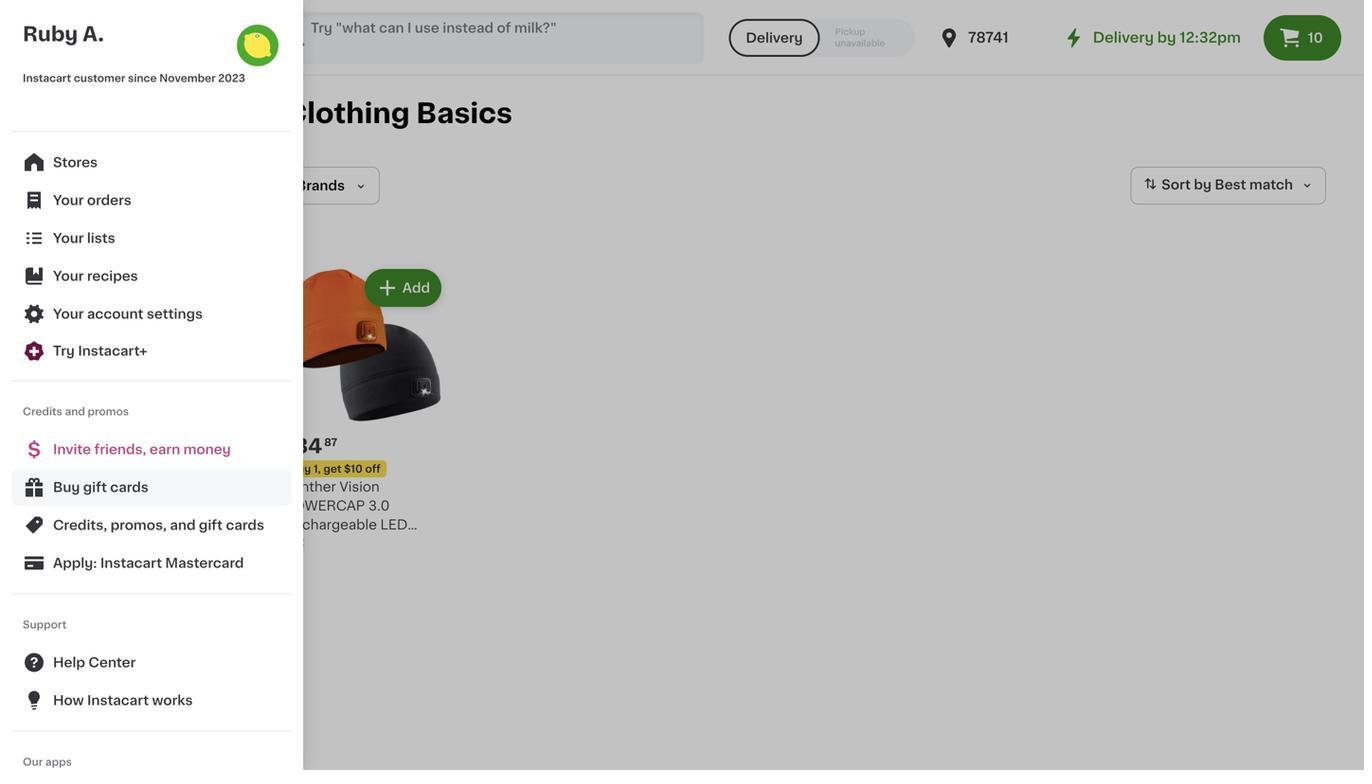 Task type: describe. For each thing, give the bounding box(es) containing it.
bed & bath link
[[11, 579, 230, 615]]

$10
[[344, 464, 363, 474]]

10
[[1308, 31, 1323, 45]]

0 horizontal spatial cards
[[110, 481, 149, 494]]

try instacart+ link
[[11, 333, 292, 369]]

lawn & garden
[[34, 518, 136, 531]]

apply: instacart mastercard button
[[11, 544, 292, 582]]

get
[[323, 464, 341, 474]]

beanie,
[[338, 537, 388, 550]]

stores
[[53, 156, 98, 169]]

buy for buy gift cards
[[53, 481, 80, 494]]

0 horizontal spatial and
[[65, 406, 85, 417]]

pricing
[[93, 163, 130, 174]]

stores link
[[11, 144, 292, 181]]

78741
[[968, 31, 1009, 45]]

home improvement
[[34, 410, 167, 423]]

housewares
[[34, 626, 116, 639]]

view pricing policy
[[64, 163, 166, 174]]

your for your orders
[[53, 194, 84, 207]]

all stores link
[[64, 11, 250, 64]]

& for lawn
[[72, 518, 83, 531]]

87
[[324, 437, 337, 448]]

home improvement link
[[11, 399, 230, 435]]

a.
[[83, 24, 104, 44]]

garden
[[87, 518, 136, 531]]

seasonal
[[83, 482, 144, 495]]

canned
[[34, 338, 86, 351]]

add for add costco membership to save
[[28, 201, 49, 212]]

credits, promos, and gift cards
[[53, 519, 264, 532]]

sporting
[[34, 446, 91, 459]]

delivery for delivery
[[746, 31, 803, 45]]

cleaning
[[34, 283, 93, 297]]

clothing basics link
[[11, 723, 230, 759]]

service type group
[[729, 19, 915, 57]]

instacart customer since november 2023
[[23, 73, 245, 83]]

0 vertical spatial clothing basics
[[284, 100, 512, 127]]

0 horizontal spatial clothing
[[34, 734, 91, 747]]

vision
[[339, 480, 380, 494]]

small
[[34, 554, 70, 567]]

rechargeable
[[284, 518, 377, 531]]

78741 button
[[938, 11, 1051, 64]]

add costco membership to save link
[[28, 199, 214, 214]]

your recipes link
[[11, 257, 292, 295]]

apps
[[45, 757, 72, 767]]

lawn & garden link
[[11, 507, 230, 543]]

settings
[[147, 307, 203, 321]]

2-
[[391, 537, 405, 550]]

mastercard
[[165, 557, 244, 570]]

jewelry
[[34, 698, 87, 711]]

try
[[53, 344, 75, 358]]

buy gift cards
[[53, 481, 149, 494]]

try instacart+ image
[[23, 340, 45, 362]]

0 horizontal spatial gift
[[83, 481, 107, 494]]

2023
[[218, 73, 245, 83]]

home
[[34, 410, 74, 423]]

instacart+
[[78, 344, 147, 358]]

delivery by 12:32pm
[[1093, 31, 1241, 45]]

panther
[[284, 480, 336, 494]]

ruby a. image
[[235, 23, 280, 68]]

instacart for how
[[87, 694, 149, 707]]

account
[[87, 307, 143, 321]]

lists
[[87, 232, 115, 245]]

1 vertical spatial cards
[[226, 519, 264, 532]]

accessories
[[69, 211, 151, 225]]

pets
[[34, 139, 64, 153]]

apply:
[[53, 557, 97, 570]]

1,
[[314, 464, 321, 474]]

1 vertical spatial gift
[[199, 519, 223, 532]]

view pricing policy link
[[64, 161, 177, 176]]

computers
[[34, 662, 109, 675]]

0 vertical spatial clothing
[[284, 100, 410, 127]]

your lists link
[[11, 219, 292, 257]]

10 button
[[1264, 15, 1341, 61]]

apply: instacart mastercard
[[53, 557, 244, 570]]

invite
[[53, 443, 91, 456]]

small appliances link
[[11, 543, 230, 579]]

since
[[128, 73, 157, 83]]

your account settings link
[[11, 295, 292, 333]]

credits
[[23, 406, 62, 417]]

credits and promos
[[23, 406, 129, 417]]

delivery by 12:32pm link
[[1063, 27, 1241, 49]]

toys
[[34, 482, 66, 495]]

panther vision powercap 3.0 rechargeable led lighted beanie, 2-pack
[[284, 480, 437, 550]]

& for bed
[[64, 590, 75, 603]]

promos,
[[111, 519, 167, 532]]

our apps
[[23, 757, 72, 767]]

pack
[[405, 537, 437, 550]]

how
[[53, 694, 84, 707]]

your for your recipes
[[53, 270, 84, 283]]

books link
[[11, 363, 230, 399]]



Task type: vqa. For each thing, say whether or not it's contained in the screenshot.
The Products to the top
yes



Task type: locate. For each thing, give the bounding box(es) containing it.
and right credits at the left bottom of page
[[65, 406, 85, 417]]

goods for sporting goods
[[95, 446, 139, 459]]

add for add
[[402, 281, 430, 295]]

how instacart works link
[[11, 682, 292, 719]]

1 your from the top
[[53, 194, 84, 207]]

0 vertical spatial goods
[[90, 338, 134, 351]]

products inside cleaning & laundry products
[[34, 302, 95, 315]]

goods
[[90, 338, 134, 351], [95, 446, 139, 459]]

4 your from the top
[[53, 307, 84, 321]]

and up mastercard
[[170, 519, 196, 532]]

save
[[178, 201, 203, 212]]

cleaning & laundry products link
[[11, 272, 230, 327]]

gift
[[83, 481, 107, 494], [199, 519, 223, 532]]

1 vertical spatial instacart
[[100, 557, 162, 570]]

1 horizontal spatial clothing basics
[[284, 100, 512, 127]]

improvement
[[78, 410, 167, 423]]

your up auto
[[53, 194, 84, 207]]

1 vertical spatial clothing
[[34, 734, 91, 747]]

all
[[199, 34, 212, 44]]

toys & seasonal
[[34, 482, 144, 495]]

& inside cleaning & laundry products
[[97, 283, 107, 297]]

instacart down ruby
[[23, 73, 71, 83]]

costco logo image
[[103, 99, 139, 135]]

works
[[152, 694, 193, 707]]

2 vertical spatial instacart
[[87, 694, 149, 707]]

buy inside credits and promos element
[[53, 481, 80, 494]]

0 horizontal spatial delivery
[[746, 31, 803, 45]]

buy down sporting
[[53, 481, 80, 494]]

help
[[53, 656, 85, 669]]

product group
[[284, 265, 445, 550]]

canned goods link
[[11, 327, 230, 363]]

instacart for apply:
[[100, 557, 162, 570]]

help center link
[[11, 644, 292, 682]]

& down the your recipes
[[97, 283, 107, 297]]

friends,
[[94, 443, 146, 456]]

office products link
[[11, 56, 230, 92]]

instacart down computers link
[[87, 694, 149, 707]]

0 horizontal spatial clothing basics
[[34, 734, 138, 747]]

add inside button
[[402, 281, 430, 295]]

34 87
[[295, 436, 337, 456]]

sporting goods link
[[11, 435, 230, 471]]

office
[[34, 67, 76, 81]]

0 vertical spatial and
[[65, 406, 85, 417]]

sporting goods
[[34, 446, 139, 459]]

credits, promos, and gift cards link
[[11, 506, 292, 544]]

instacart inside button
[[100, 557, 162, 570]]

your lists
[[53, 232, 115, 245]]

buy left 1,
[[290, 464, 311, 474]]

34
[[295, 436, 322, 456]]

help center
[[53, 656, 136, 669]]

support
[[23, 620, 67, 630]]

customer
[[74, 73, 125, 83]]

your for your lists
[[53, 232, 84, 245]]

buy gift cards link
[[11, 468, 292, 506]]

buy 1, get $10 off
[[290, 464, 381, 474]]

1 horizontal spatial add
[[402, 281, 430, 295]]

& for toys
[[69, 482, 80, 495]]

1 vertical spatial products
[[34, 302, 95, 315]]

auto accessories
[[34, 211, 151, 225]]

canned goods
[[34, 338, 134, 351]]

bath
[[78, 590, 109, 603]]

stores
[[215, 34, 249, 44]]

your for your account settings
[[53, 307, 84, 321]]

buy for buy 1, get $10 off
[[290, 464, 311, 474]]

lawn
[[34, 518, 69, 531]]

0 vertical spatial gift
[[83, 481, 107, 494]]

1 horizontal spatial and
[[170, 519, 196, 532]]

your up cleaning
[[53, 270, 84, 283]]

products inside office products link
[[79, 67, 140, 81]]

your down auto
[[53, 232, 84, 245]]

0 vertical spatial products
[[79, 67, 140, 81]]

toys & seasonal link
[[11, 471, 230, 507]]

housewares link
[[11, 615, 230, 651]]

your
[[53, 194, 84, 207], [53, 232, 84, 245], [53, 270, 84, 283], [53, 307, 84, 321]]

lighted
[[284, 537, 335, 550]]

ruby
[[23, 24, 78, 44]]

1 vertical spatial goods
[[95, 446, 139, 459]]

invite friends, earn money link
[[11, 431, 292, 468]]

& right "toys"
[[69, 482, 80, 495]]

2 your from the top
[[53, 232, 84, 245]]

1 vertical spatial and
[[170, 519, 196, 532]]

membership
[[94, 201, 162, 212]]

your orders
[[53, 194, 132, 207]]

0 vertical spatial add
[[28, 201, 49, 212]]

november
[[159, 73, 216, 83]]

led
[[380, 518, 408, 531]]

1 horizontal spatial basics
[[416, 100, 512, 127]]

support element
[[11, 644, 292, 719]]

2
[[284, 537, 291, 547]]

delivery
[[1093, 31, 1154, 45], [746, 31, 803, 45]]

3 your from the top
[[53, 270, 84, 283]]

12:32pm
[[1180, 31, 1241, 45]]

jewelry link
[[11, 687, 230, 723]]

delivery for delivery by 12:32pm
[[1093, 31, 1154, 45]]

0 vertical spatial buy
[[290, 464, 311, 474]]

your down cleaning
[[53, 307, 84, 321]]

& for cleaning
[[97, 283, 107, 297]]

1 vertical spatial basics
[[94, 734, 138, 747]]

instacart logo image
[[64, 27, 178, 49]]

our
[[23, 757, 43, 767]]

costco
[[52, 201, 91, 212]]

1 vertical spatial buy
[[53, 481, 80, 494]]

1 horizontal spatial gift
[[199, 519, 223, 532]]

bed & bath
[[34, 590, 109, 603]]

0 horizontal spatial buy
[[53, 481, 80, 494]]

delivery button
[[729, 19, 820, 57]]

invite friends, earn money
[[53, 443, 231, 456]]

1 horizontal spatial clothing
[[284, 100, 410, 127]]

ruby a.
[[23, 24, 104, 44]]

& right lawn
[[72, 518, 83, 531]]

pets link
[[11, 128, 230, 164]]

off
[[365, 464, 381, 474]]

0 horizontal spatial basics
[[94, 734, 138, 747]]

1 horizontal spatial buy
[[290, 464, 311, 474]]

0 vertical spatial cards
[[110, 481, 149, 494]]

gift down sporting goods
[[83, 481, 107, 494]]

goods for canned goods
[[90, 338, 134, 351]]

try instacart+
[[53, 344, 147, 358]]

2 ct
[[284, 537, 304, 547]]

recipes
[[87, 270, 138, 283]]

instacart inside 'support' element
[[87, 694, 149, 707]]

all stores
[[199, 34, 249, 44]]

0 vertical spatial instacart
[[23, 73, 71, 83]]

credits and promos element
[[11, 431, 292, 582]]

how instacart works
[[53, 694, 193, 707]]

buy inside product 'group'
[[290, 464, 311, 474]]

None search field
[[271, 11, 704, 64]]

your inside "link"
[[53, 232, 84, 245]]

1 horizontal spatial delivery
[[1093, 31, 1154, 45]]

instacart up bed & bath link
[[100, 557, 162, 570]]

credits,
[[53, 519, 107, 532]]

1 vertical spatial add
[[402, 281, 430, 295]]

bed
[[34, 590, 61, 603]]

auto
[[34, 211, 65, 225]]

center
[[88, 656, 136, 669]]

orders
[[87, 194, 132, 207]]

& right bed
[[64, 590, 75, 603]]

add
[[28, 201, 49, 212], [402, 281, 430, 295]]

your recipes
[[53, 270, 138, 283]]

buy
[[290, 464, 311, 474], [53, 481, 80, 494]]

small appliances
[[34, 554, 148, 567]]

&
[[97, 283, 107, 297], [69, 482, 80, 495], [72, 518, 83, 531], [64, 590, 75, 603]]

1 horizontal spatial cards
[[226, 519, 264, 532]]

1 vertical spatial clothing basics
[[34, 734, 138, 747]]

money
[[183, 443, 231, 456]]

0 horizontal spatial add
[[28, 201, 49, 212]]

by
[[1157, 31, 1176, 45]]

0 vertical spatial basics
[[416, 100, 512, 127]]

gift up mastercard
[[199, 519, 223, 532]]

add costco membership to save
[[28, 201, 203, 212]]

delivery inside button
[[746, 31, 803, 45]]

auto accessories link
[[11, 200, 230, 236]]

your account settings
[[53, 307, 203, 321]]



